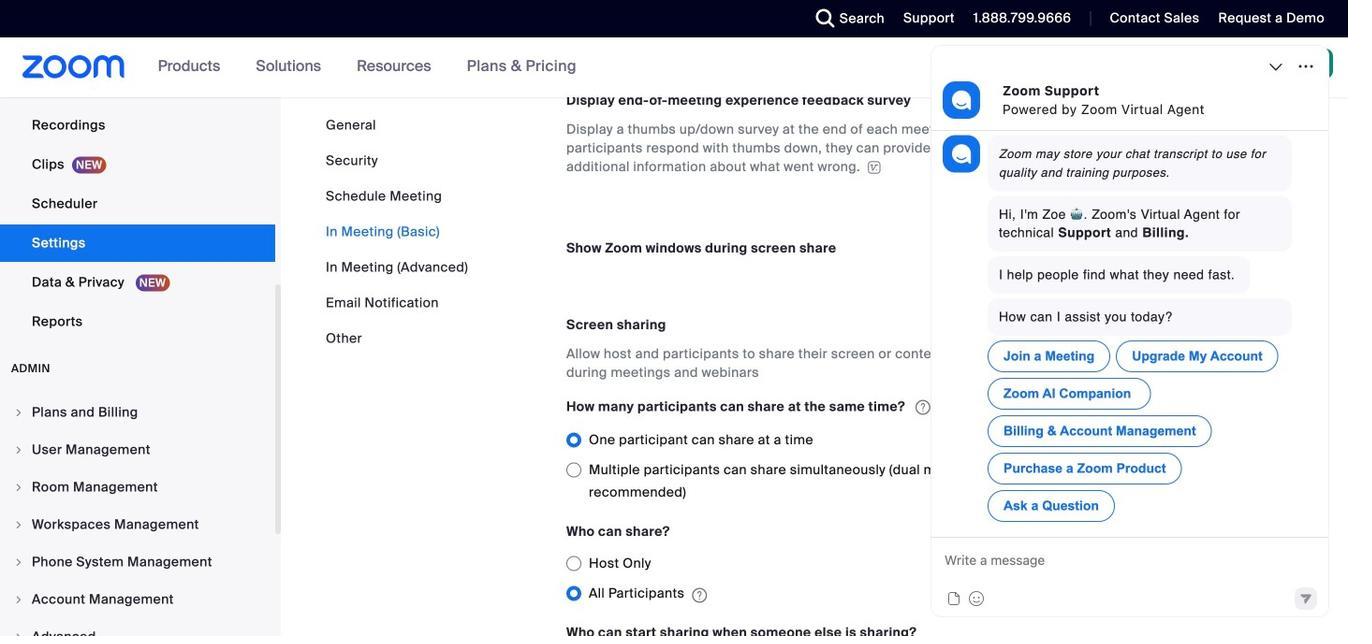 Task type: vqa. For each thing, say whether or not it's contained in the screenshot.
window new image
no



Task type: locate. For each thing, give the bounding box(es) containing it.
0 vertical spatial application
[[567, 120, 971, 176]]

right image
[[13, 407, 24, 419], [13, 445, 24, 456], [13, 520, 24, 531], [13, 557, 24, 569], [13, 595, 24, 606], [13, 632, 24, 637]]

1 right image from the top
[[13, 407, 24, 419]]

right image for second menu item from the top
[[13, 445, 24, 456]]

1 vertical spatial application
[[567, 397, 988, 508]]

2 menu item from the top
[[0, 433, 275, 468]]

personal menu menu
[[0, 0, 275, 343]]

3 menu item from the top
[[0, 470, 275, 506]]

learn more about all participants image
[[692, 588, 707, 604]]

admin menu menu
[[0, 395, 275, 637]]

option group
[[567, 426, 988, 508], [567, 549, 988, 609]]

menu bar
[[326, 116, 468, 348]]

banner
[[0, 37, 1349, 99]]

6 right image from the top
[[13, 632, 24, 637]]

side navigation navigation
[[0, 0, 281, 637]]

right image for 6th menu item
[[13, 595, 24, 606]]

application
[[567, 120, 971, 176], [567, 397, 988, 508]]

3 right image from the top
[[13, 520, 24, 531]]

5 right image from the top
[[13, 595, 24, 606]]

2 right image from the top
[[13, 445, 24, 456]]

menu item
[[0, 395, 275, 431], [0, 433, 275, 468], [0, 470, 275, 506], [0, 508, 275, 543], [0, 545, 275, 581], [0, 583, 275, 618], [0, 620, 275, 637]]

4 right image from the top
[[13, 557, 24, 569]]

2 option group from the top
[[567, 549, 988, 609]]

6 menu item from the top
[[0, 583, 275, 618]]

1 vertical spatial option group
[[567, 549, 988, 609]]

0 vertical spatial option group
[[567, 426, 988, 508]]



Task type: describe. For each thing, give the bounding box(es) containing it.
5 menu item from the top
[[0, 545, 275, 581]]

right image for fourth menu item from the bottom
[[13, 520, 24, 531]]

right image for 3rd menu item from the bottom of the admin menu menu
[[13, 557, 24, 569]]

1 application from the top
[[567, 120, 971, 176]]

7 menu item from the top
[[0, 620, 275, 637]]

support version for display end-of-meeting experience feedback survey image
[[865, 161, 884, 174]]

1 option group from the top
[[567, 426, 988, 508]]

meetings navigation
[[957, 37, 1349, 99]]

right image
[[13, 482, 24, 494]]

product information navigation
[[144, 37, 591, 97]]

2 application from the top
[[567, 397, 988, 508]]

4 menu item from the top
[[0, 508, 275, 543]]

1 menu item from the top
[[0, 395, 275, 431]]

zoom logo image
[[22, 55, 125, 79]]

right image for 1st menu item from the top
[[13, 407, 24, 419]]

right image for seventh menu item from the top of the admin menu menu
[[13, 632, 24, 637]]



